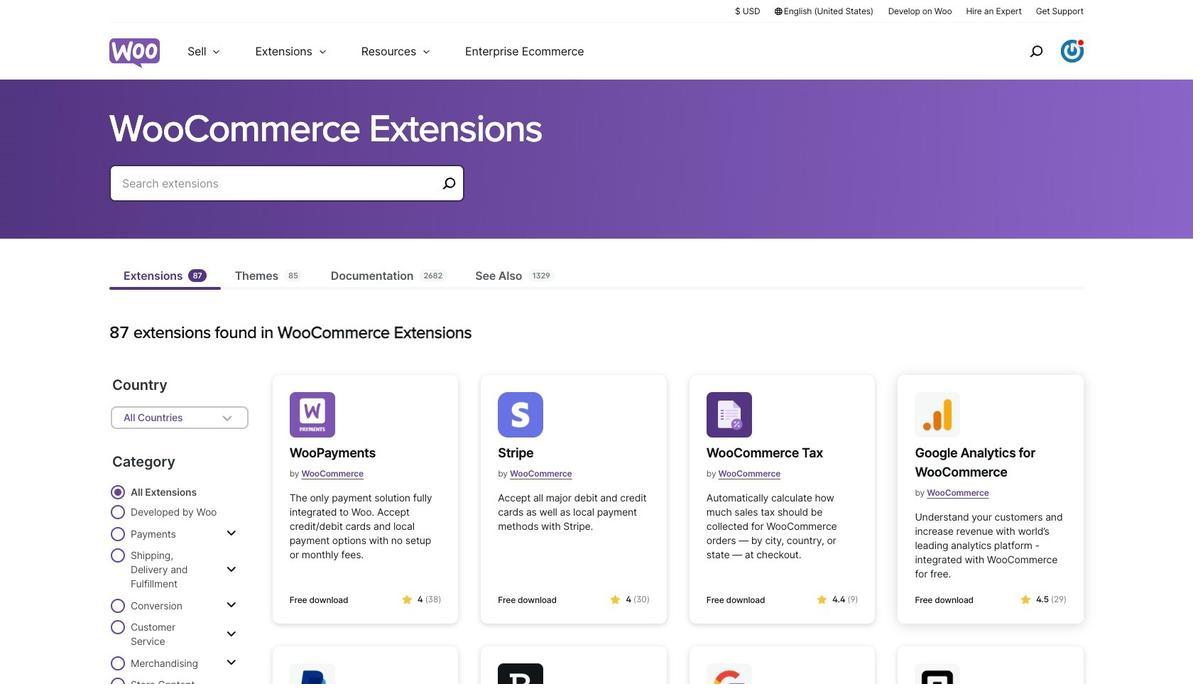 Task type: describe. For each thing, give the bounding box(es) containing it.
2 show subcategories image from the top
[[226, 657, 236, 669]]

1 show subcategories image from the top
[[226, 528, 236, 539]]

1 show subcategories image from the top
[[226, 600, 236, 611]]

3 show subcategories image from the top
[[226, 628, 236, 640]]

search image
[[1025, 40, 1048, 63]]

service navigation menu element
[[1000, 28, 1084, 74]]

Filter countries field
[[111, 406, 248, 429]]

Search extensions search field
[[122, 173, 438, 193]]



Task type: locate. For each thing, give the bounding box(es) containing it.
0 vertical spatial show subcategories image
[[226, 528, 236, 539]]

1 vertical spatial show subcategories image
[[226, 564, 236, 575]]

open account menu image
[[1061, 40, 1084, 63]]

2 show subcategories image from the top
[[226, 564, 236, 575]]

show subcategories image
[[226, 528, 236, 539], [226, 564, 236, 575], [226, 628, 236, 640]]

angle down image
[[219, 409, 236, 426]]

None search field
[[109, 165, 465, 219]]

2 vertical spatial show subcategories image
[[226, 628, 236, 640]]

show subcategories image
[[226, 600, 236, 611], [226, 657, 236, 669]]

0 vertical spatial show subcategories image
[[226, 600, 236, 611]]

1 vertical spatial show subcategories image
[[226, 657, 236, 669]]



Task type: vqa. For each thing, say whether or not it's contained in the screenshot.
the circle info image to the top
no



